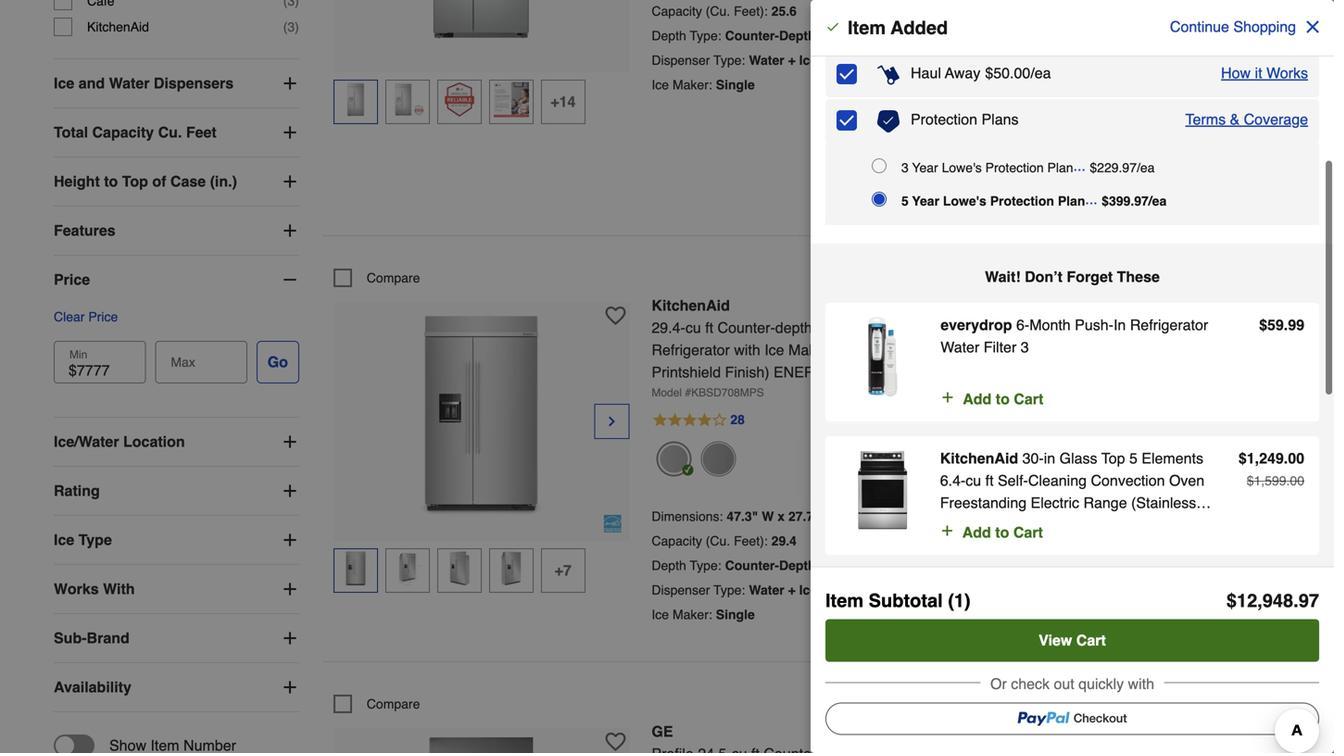 Task type: locate. For each thing, give the bounding box(es) containing it.
cu.
[[158, 124, 182, 141]]

item right yes image
[[1068, 480, 1093, 495]]

counter- up kbsd708mps
[[718, 319, 775, 336]]

delivery
[[1017, 417, 1067, 432]]

1 horizontal spatial steel
[[940, 517, 974, 534]]

0 vertical spatial +
[[788, 53, 796, 68]]

1 dispenser type: water + ice from the top
[[652, 53, 817, 68]]

0 vertical spatial dispenser type: water + ice
[[652, 53, 817, 68]]

haul away $ 50 .00 /ea
[[911, 64, 1051, 82]]

1 vertical spatial add to cart
[[963, 391, 1044, 408]]

(cu. for 25.6
[[706, 4, 730, 18]]

works inside how it works button
[[1266, 64, 1308, 82]]

... inside 5 year lowe's protection plan ... $ 399 . 97 /ea
[[1085, 190, 1098, 208]]

ice/water location
[[54, 433, 185, 450]]

0 vertical spatial printshield
[[652, 364, 721, 381]]

lowe's
[[942, 160, 982, 175], [943, 194, 987, 208], [1092, 390, 1126, 403]]

0 horizontal spatial item added
[[848, 17, 948, 38]]

+ down 29.4 at bottom right
[[788, 583, 796, 598]]

1 vertical spatial 97
[[1134, 194, 1149, 208]]

2 (cu. from the top
[[706, 534, 730, 548]]

plus image inside ice type 'button'
[[281, 531, 299, 549]]

cu
[[685, 319, 701, 336], [966, 472, 981, 489]]

water inside 6-month push-in refrigerator water filter 3
[[941, 339, 980, 356]]

9,929
[[1006, 718, 1076, 749]]

1 horizontal spatial 5
[[1129, 450, 1138, 467]]

0 vertical spatial item added
[[848, 17, 948, 38]]

2 ice maker: single from the top
[[652, 607, 755, 622]]

compare
[[367, 270, 420, 285], [367, 697, 420, 712]]

1 vertical spatial product image
[[840, 447, 925, 532]]

minus image right 50
[[1015, 69, 1033, 88]]

lowe's inside 3 year lowe's protection plan ... $ 229 . 97 /ea
[[942, 160, 982, 175]]

1 vertical spatial finish)
[[1082, 517, 1126, 534]]

it left by
[[1038, 436, 1043, 449]]

0 vertical spatial dispenser
[[652, 53, 710, 68]]

/ea inside 5 year lowe's protection plan ... $ 399 . 97 /ea
[[1149, 194, 1167, 208]]

price right clear
[[88, 310, 118, 324]]

compare for 5013590413 element
[[367, 270, 420, 285]]

works left 'with'
[[54, 581, 99, 598]]

counter- down capacity (cu. feet): 29.4
[[725, 558, 779, 573]]

kitchenaid
[[87, 20, 149, 34], [652, 297, 730, 314], [940, 450, 1018, 467]]

... left 229
[[1073, 157, 1086, 174]]

83.4"
[[847, 509, 879, 524]]

protection inside 3 year lowe's protection plan ... $ 229 . 97 /ea
[[985, 160, 1044, 175]]

/ea inside 3 year lowe's protection plan ... $ 229 . 97 /ea
[[1137, 160, 1155, 175]]

$ 12,948 . 97
[[1227, 590, 1319, 611]]

0 horizontal spatial steel
[[903, 341, 937, 358]]

away
[[945, 64, 981, 82]]

1 vertical spatial dispenser type: water + ice
[[652, 583, 817, 598]]

in
[[1114, 316, 1126, 334], [850, 319, 863, 336]]

/ea for 3 year lowe's protection plan ... $ 229 . 97 /ea
[[1137, 160, 1155, 175]]

delivery to 95131
[[1017, 417, 1123, 432]]

1 vertical spatial it
[[1038, 436, 1043, 449]]

add up 399
[[1097, 164, 1126, 181]]

1 horizontal spatial finish)
[[1082, 517, 1126, 534]]

dimensions: 47.3" w x  27.7" d x  83.4" h
[[652, 509, 892, 524]]

kitchenaid 29.4-cu ft counter-depth built-in side-by-side refrigerator with ice maker (stainless steel with printshield finish) energy star model # kbsd708mps
[[652, 297, 967, 399]]

in down these
[[1114, 316, 1126, 334]]

ft
[[705, 319, 713, 336], [985, 472, 994, 489]]

added up haul
[[891, 17, 948, 38]]

2 x from the left
[[836, 509, 844, 524]]

lowe's for 3 year lowe's protection plan ... $ 229 . 97 /ea
[[942, 160, 982, 175]]

single down capacity (cu. feet): 29.4
[[716, 607, 755, 622]]

steel inside kitchenaid 29.4-cu ft counter-depth built-in side-by-side refrigerator with ice maker (stainless steel with printshield finish) energy star model # kbsd708mps
[[903, 341, 937, 358]]

in
[[1044, 450, 1055, 467]]

item added up haul away filled 'image'
[[848, 17, 948, 38]]

(
[[283, 20, 288, 34]]

top left of on the top
[[122, 173, 148, 190]]

0 vertical spatial capacity
[[652, 4, 702, 18]]

cart down electric
[[1013, 524, 1043, 541]]

add to cart button up truck filled 'icon'
[[941, 388, 1044, 410]]

.
[[1119, 160, 1122, 175], [1131, 194, 1134, 208], [1284, 316, 1288, 334], [1294, 590, 1299, 611]]

counter- down capacity (cu. feet): 25.6
[[725, 28, 779, 43]]

1 vertical spatial capacity
[[92, 124, 154, 141]]

push-
[[1075, 316, 1114, 334]]

4 stars image
[[652, 409, 746, 432]]

1 vertical spatial kitchenaid
[[652, 297, 730, 314]]

type:
[[690, 28, 721, 43], [714, 53, 745, 68], [690, 558, 721, 573], [714, 583, 745, 598]]

built-
[[816, 319, 850, 336]]

plan left 399
[[1058, 194, 1085, 208]]

dispenser type: water + ice down capacity (cu. feet): 25.6
[[652, 53, 817, 68]]

1 horizontal spatial kitchenaid
[[652, 297, 730, 314]]

1 vertical spatial works
[[54, 581, 99, 598]]

$
[[985, 64, 993, 82], [1090, 160, 1097, 175], [1102, 194, 1109, 208], [999, 295, 1006, 310], [1259, 316, 1267, 334], [1239, 450, 1247, 467], [1247, 473, 1254, 488], [1227, 590, 1237, 611], [999, 721, 1006, 736]]

0 vertical spatial single
[[716, 77, 755, 92]]

price up clear
[[54, 271, 90, 288]]

1 vertical spatial price
[[88, 310, 118, 324]]

in left side-
[[850, 319, 863, 336]]

... button left 399
[[1085, 188, 1102, 210]]

0 vertical spatial ... button
[[1073, 155, 1090, 177]]

feet):
[[734, 4, 768, 18], [734, 534, 768, 548]]

1 product image from the top
[[840, 314, 926, 399]]

1 vertical spatial 5
[[1129, 450, 1138, 467]]

0 horizontal spatial in
[[850, 319, 863, 336]]

ft inside kitchenaid 29.4-cu ft counter-depth built-in side-by-side refrigerator with ice maker (stainless steel with printshield finish) energy star model # kbsd708mps
[[705, 319, 713, 336]]

1 vertical spatial (stainless
[[1131, 494, 1196, 511]]

refrigerator inside 6-month push-in refrigerator water filter 3
[[1130, 316, 1208, 334]]

0 horizontal spatial 5
[[901, 194, 909, 208]]

2 vertical spatial kitchenaid
[[940, 450, 1018, 467]]

min
[[69, 348, 87, 361]]

cart up delivery on the right of the page
[[1014, 391, 1044, 408]]

25.6
[[771, 4, 797, 18]]

plan inside 5 year lowe's protection plan ... $ 399 . 97 /ea
[[1058, 194, 1085, 208]]

coverage
[[1244, 111, 1308, 128]]

0 vertical spatial 97
[[1122, 160, 1137, 175]]

plus image inside "availability" button
[[281, 678, 299, 697]]

0 vertical spatial minus image
[[1015, 69, 1033, 88]]

it right how
[[1255, 64, 1262, 82]]

add to cart button up 399
[[999, 156, 1276, 191]]

97 for 3 year lowe's protection plan ... $ 229 . 97 /ea
[[1122, 160, 1137, 175]]

2 vertical spatial capacity
[[652, 534, 702, 548]]

lowe's down protection plans in the top right of the page
[[942, 160, 982, 175]]

cart
[[1148, 164, 1178, 181], [1014, 391, 1044, 408], [1013, 524, 1043, 541], [1076, 632, 1106, 649]]

add for in
[[962, 524, 991, 541]]

with up kbsd708mps
[[734, 341, 760, 358]]

availability button
[[54, 663, 299, 712]]

1 vertical spatial protection
[[985, 160, 1044, 175]]

1 vertical spatial top
[[1101, 450, 1125, 467]]

97 right 399
[[1134, 194, 1149, 208]]

single down capacity (cu. feet): 25.6
[[716, 77, 755, 92]]

.00 inside "$ 12,499 .00"
[[1091, 295, 1109, 310]]

2 horizontal spatial kitchenaid
[[940, 450, 1018, 467]]

... for 5 year lowe's protection plan ... $ 399 . 97 /ea
[[1085, 190, 1098, 208]]

steel down by-
[[903, 341, 937, 358]]

with down side
[[941, 341, 967, 358]]

thumbnail image
[[338, 82, 373, 117], [390, 82, 425, 117], [442, 82, 477, 117], [494, 82, 529, 117], [338, 551, 373, 586], [390, 551, 425, 586], [442, 551, 477, 586], [494, 551, 529, 586]]

1 feet): from the top
[[734, 4, 768, 18]]

/ea for 5 year lowe's protection plan ... $ 399 . 97 /ea
[[1149, 194, 1167, 208]]

total capacity cu. feet button
[[54, 108, 299, 157]]

how it works
[[1221, 64, 1308, 82]]

dispenser down capacity (cu. feet): 25.6
[[652, 53, 710, 68]]

protection down haul
[[911, 111, 977, 128]]

feet): down 47.3"
[[734, 534, 768, 548]]

works inside works with button
[[54, 581, 99, 598]]

item left subtotal
[[826, 590, 864, 611]]

0 vertical spatial add to cart
[[1097, 164, 1178, 181]]

0 vertical spatial it
[[1255, 64, 1262, 82]]

2 vertical spatial /ea
[[1149, 194, 1167, 208]]

freestanding
[[940, 494, 1027, 511]]

printshield inside 30-in glass top 5 elements 6.4-cu ft self-cleaning convection oven freestanding electric range (stainless steel with printshield finish)
[[1009, 517, 1078, 534]]

add to cart down freestanding
[[962, 524, 1043, 541]]

1 horizontal spatial (stainless
[[1131, 494, 1196, 511]]

jose
[[1066, 390, 1089, 403]]

(stainless inside 30-in glass top 5 elements 6.4-cu ft self-cleaning convection oven freestanding electric range (stainless steel with printshield finish)
[[1131, 494, 1196, 511]]

0 vertical spatial cu
[[685, 319, 701, 336]]

1 vertical spatial ... button
[[1085, 188, 1102, 210]]

0 vertical spatial steel
[[903, 341, 937, 358]]

kitchenaid up the 29.4-
[[652, 297, 730, 314]]

plus image for availability
[[281, 678, 299, 697]]

everydrop
[[941, 316, 1012, 334]]

plus image inside height to top of case (in.) button
[[281, 172, 299, 191]]

1 vertical spatial lowe's
[[943, 194, 987, 208]]

feet): for 25.6
[[734, 4, 768, 18]]

plus image inside ice/water location button
[[281, 433, 299, 451]]

plus image for ice/water location
[[281, 433, 299, 451]]

rating
[[54, 482, 100, 499]]

price button
[[54, 256, 299, 304]]

97 right 229
[[1122, 160, 1137, 175]]

0 vertical spatial year
[[912, 160, 938, 175]]

... left 399
[[1085, 190, 1098, 208]]

plus image inside features button
[[281, 222, 299, 240]]

2 + from the top
[[788, 583, 796, 598]]

(stainless up star
[[834, 341, 899, 358]]

2 vertical spatial add to cart
[[962, 524, 1043, 541]]

add to cart button down freestanding
[[940, 522, 1043, 544]]

0 horizontal spatial x
[[778, 509, 785, 524]]

0 vertical spatial added
[[891, 17, 948, 38]]

1 horizontal spatial ft
[[985, 472, 994, 489]]

1 vertical spatial +
[[788, 583, 796, 598]]

1 vertical spatial add to cart button
[[941, 388, 1044, 410]]

2 vertical spatial add
[[962, 524, 991, 541]]

1 horizontal spatial refrigerator
[[1130, 316, 1208, 334]]

0 vertical spatial works
[[1266, 64, 1308, 82]]

1 ice maker: single from the top
[[652, 77, 755, 92]]

dispenser
[[652, 53, 710, 68], [652, 583, 710, 598]]

printshield up the #
[[652, 364, 721, 381]]

ice maker: single down capacity (cu. feet): 25.6
[[652, 77, 755, 92]]

star
[[840, 364, 879, 381]]

kitchenaid inside kitchenaid 29.4-cu ft counter-depth built-in side-by-side refrigerator with ice maker (stainless steel with printshield finish) energy star model # kbsd708mps
[[652, 297, 730, 314]]

range
[[1083, 494, 1127, 511]]

1 year from the top
[[912, 160, 938, 175]]

... button
[[1073, 155, 1090, 177], [1085, 188, 1102, 210]]

1 vertical spatial year
[[912, 194, 939, 208]]

2 product image from the top
[[840, 447, 925, 532]]

out
[[1054, 675, 1074, 693]]

minus image up go
[[281, 271, 299, 289]]

x right w
[[778, 509, 785, 524]]

item right checkmark icon
[[848, 17, 886, 38]]

with inside 30-in glass top 5 elements 6.4-cu ft self-cleaning convection oven freestanding electric range (stainless steel with printshield finish)
[[978, 517, 1004, 534]]

1 horizontal spatial printshield
[[1009, 517, 1078, 534]]

1 dispenser from the top
[[652, 53, 710, 68]]

0 vertical spatial ice maker: single
[[652, 77, 755, 92]]

add down freestanding
[[962, 524, 991, 541]]

it for how
[[1255, 64, 1262, 82]]

ice maker: single down capacity (cu. feet): 29.4
[[652, 607, 755, 622]]

in inside 6-month push-in refrigerator water filter 3
[[1114, 316, 1126, 334]]

heart outline image
[[605, 306, 626, 326]]

plus image inside rating button
[[281, 482, 299, 500]]

self-
[[998, 472, 1028, 489]]

maker: down capacity (cu. feet): 25.6
[[673, 77, 712, 92]]

added
[[891, 17, 948, 38], [1096, 480, 1133, 495]]

kitchenaid up 6.4-
[[940, 450, 1018, 467]]

top inside 30-in glass top 5 elements 6.4-cu ft self-cleaning convection oven freestanding electric range (stainless steel with printshield finish)
[[1101, 450, 1125, 467]]

ft inside 30-in glass top 5 elements 6.4-cu ft self-cleaning convection oven freestanding electric range (stainless steel with printshield finish)
[[985, 472, 994, 489]]

stainless steel with printshield&#8482; finish image
[[656, 441, 692, 477]]

1 vertical spatial (cu.
[[706, 534, 730, 548]]

2 vertical spatial 97
[[1299, 590, 1319, 611]]

added down glass
[[1096, 480, 1133, 495]]

1 compare from the top
[[367, 270, 420, 285]]

brand
[[87, 630, 129, 647]]

plan
[[1047, 160, 1073, 175], [1058, 194, 1085, 208]]

1 vertical spatial item added
[[1068, 480, 1133, 495]]

forget
[[1067, 268, 1113, 285]]

0 horizontal spatial it
[[1038, 436, 1043, 449]]

don't
[[1025, 268, 1063, 285]]

month
[[1030, 316, 1071, 334]]

3 inside 6-month push-in refrigerator water filter 3
[[1021, 339, 1029, 356]]

protection up 5 year lowe's protection plan ... $ 399 . 97 /ea
[[985, 160, 1044, 175]]

dispenser down capacity (cu. feet): 29.4
[[652, 583, 710, 598]]

depth type: counter-depth
[[652, 28, 816, 43], [652, 558, 816, 573]]

compare inside 1002541568 'element'
[[367, 697, 420, 712]]

plan inside 3 year lowe's protection plan ... $ 229 . 97 /ea
[[1047, 160, 1073, 175]]

(cu. left 25.6
[[706, 4, 730, 18]]

compare inside 5013590413 element
[[367, 270, 420, 285]]

at e. san jose lowe's
[[1017, 390, 1126, 403]]

finish) down range
[[1082, 517, 1126, 534]]

0 horizontal spatial works
[[54, 581, 99, 598]]

steel
[[903, 341, 937, 358], [940, 517, 974, 534]]

2 feet): from the top
[[734, 534, 768, 548]]

terms
[[1185, 111, 1226, 128]]

0 vertical spatial maker:
[[673, 77, 712, 92]]

1 vertical spatial counter-
[[718, 319, 775, 336]]

product image
[[840, 314, 926, 399], [840, 447, 925, 532]]

.00 inside $ 9,929 .00
[[1076, 721, 1094, 736]]

97 inside 5 year lowe's protection plan ... $ 399 . 97 /ea
[[1134, 194, 1149, 208]]

plus image
[[281, 74, 299, 93], [281, 172, 299, 191], [281, 482, 299, 500], [940, 522, 955, 540], [281, 629, 299, 648], [281, 678, 299, 697]]

0 vertical spatial finish)
[[725, 364, 769, 381]]

0 vertical spatial ft
[[705, 319, 713, 336]]

1002541568 element
[[333, 695, 420, 713]]

ice/water location button
[[54, 418, 299, 466]]

1 vertical spatial ...
[[1085, 190, 1098, 208]]

product image for everydrop
[[840, 314, 926, 399]]

protection down 3 year lowe's protection plan ... $ 229 . 97 /ea
[[990, 194, 1054, 208]]

2 depth type: counter-depth from the top
[[652, 558, 816, 573]]

$ 59 . 99
[[1259, 316, 1305, 334]]

finish) inside 30-in glass top 5 elements 6.4-cu ft self-cleaning convection oven freestanding electric range (stainless steel with printshield finish)
[[1082, 517, 1126, 534]]

depth down dimensions:
[[652, 558, 686, 573]]

to up wed, at the bottom right of the page
[[1071, 417, 1083, 432]]

depth type: counter-depth down capacity (cu. feet): 25.6
[[652, 28, 816, 43]]

minus image
[[1015, 69, 1033, 88], [281, 271, 299, 289]]

... button left 229
[[1073, 155, 1090, 177]]

rating button
[[54, 467, 299, 515]]

depth down capacity (cu. feet): 25.6
[[652, 28, 686, 43]]

plus image for works with
[[281, 580, 299, 599]]

0 vertical spatial product image
[[840, 314, 926, 399]]

1 horizontal spatial cu
[[966, 472, 981, 489]]

refrigerator down these
[[1130, 316, 1208, 334]]

... button for 5 year lowe's protection plan ... $ 399 . 97 /ea
[[1085, 188, 1102, 210]]

1 vertical spatial depth type: counter-depth
[[652, 558, 816, 573]]

model
[[652, 386, 682, 399]]

x right the d
[[836, 509, 844, 524]]

year inside 3 year lowe's protection plan ... $ 229 . 97 /ea
[[912, 160, 938, 175]]

with down freestanding
[[978, 517, 1004, 534]]

close image
[[1304, 18, 1322, 36]]

printshield down electric
[[1009, 517, 1078, 534]]

ft up freestanding
[[985, 472, 994, 489]]

feet): left 25.6
[[734, 4, 768, 18]]

max
[[171, 355, 195, 370]]

maker: down capacity (cu. feet): 29.4
[[673, 607, 712, 622]]

add to cart up 399
[[1097, 164, 1178, 181]]

/ea right 399
[[1149, 194, 1167, 208]]

dispenser type: water + ice down capacity (cu. feet): 29.4
[[652, 583, 817, 598]]

95131 button
[[1087, 415, 1123, 433]]

... inside 3 year lowe's protection plan ... $ 229 . 97 /ea
[[1073, 157, 1086, 174]]

plus image
[[281, 123, 299, 142], [281, 222, 299, 240], [941, 388, 955, 407], [281, 433, 299, 451], [281, 531, 299, 549], [281, 580, 299, 599]]

water down 'everydrop'
[[941, 339, 980, 356]]

water right the and
[[109, 75, 150, 92]]

0 vertical spatial compare
[[367, 270, 420, 285]]

plus image for sub-brand
[[281, 629, 299, 648]]

0 horizontal spatial top
[[122, 173, 148, 190]]

h
[[882, 509, 892, 524]]

1 horizontal spatial x
[[836, 509, 844, 524]]

cu up freestanding
[[966, 472, 981, 489]]

plus image for rating
[[281, 482, 299, 500]]

capacity inside button
[[92, 124, 154, 141]]

97 right 12,948
[[1299, 590, 1319, 611]]

cu up the #
[[685, 319, 701, 336]]

2 maker: from the top
[[673, 607, 712, 622]]

lowe's up 95131
[[1092, 390, 1126, 403]]

lowe's down 3 year lowe's protection plan ... $ 229 . 97 /ea
[[943, 194, 987, 208]]

it inside how it works button
[[1255, 64, 1262, 82]]

2 vertical spatial item
[[826, 590, 864, 611]]

finish) up kbsd708mps
[[725, 364, 769, 381]]

d
[[823, 509, 833, 524]]

top down jan
[[1101, 450, 1125, 467]]

steel down freestanding
[[940, 517, 974, 534]]

works up coverage
[[1266, 64, 1308, 82]]

refrigerator down the 29.4-
[[652, 341, 730, 358]]

ice maker: single
[[652, 77, 755, 92], [652, 607, 755, 622]]

.00 for 9,929
[[1076, 721, 1094, 736]]

plus image inside works with button
[[281, 580, 299, 599]]

1 vertical spatial /ea
[[1137, 160, 1155, 175]]

/ea right 50
[[1030, 64, 1051, 82]]

works with button
[[54, 565, 299, 613]]

plan up 5 year lowe's protection plan ... $ 399 . 97 /ea
[[1047, 160, 1073, 175]]

2 year from the top
[[912, 194, 939, 208]]

1 vertical spatial ice maker: single
[[652, 607, 755, 622]]

0 vertical spatial protection
[[911, 111, 977, 128]]

plus image inside ice and water dispensers button
[[281, 74, 299, 93]]

heart outline image
[[605, 732, 626, 752]]

year inside 5 year lowe's protection plan ... $ 399 . 97 /ea
[[912, 194, 939, 208]]

1 vertical spatial printshield
[[1009, 517, 1078, 534]]

0 vertical spatial top
[[122, 173, 148, 190]]

1 vertical spatial plan
[[1058, 194, 1085, 208]]

2 compare from the top
[[367, 697, 420, 712]]

it for get
[[1038, 436, 1043, 449]]

$ inside 3 year lowe's protection plan ... $ 229 . 97 /ea
[[1090, 160, 1097, 175]]

30-in glass top 5 elements 6.4-cu ft self-cleaning convection oven freestanding electric range (stainless steel with printshield finish)
[[940, 450, 1205, 534]]

1 vertical spatial maker:
[[673, 607, 712, 622]]

plans
[[982, 111, 1019, 128]]

plus image inside sub-brand button
[[281, 629, 299, 648]]

protection plans
[[911, 111, 1019, 128]]

(cu. down 47.3"
[[706, 534, 730, 548]]

depth type: counter-depth down capacity (cu. feet): 29.4
[[652, 558, 816, 573]]

1 vertical spatial single
[[716, 607, 755, 622]]

2 vertical spatial protection
[[990, 194, 1054, 208]]

cleaning
[[1028, 472, 1087, 489]]

item added down glass
[[1068, 480, 1133, 495]]

/ea right 229
[[1137, 160, 1155, 175]]

actual price $12,499.00 element
[[999, 291, 1109, 323]]

1 (cu. from the top
[[706, 4, 730, 18]]

add left the at
[[963, 391, 992, 408]]

0 horizontal spatial (stainless
[[834, 341, 899, 358]]

year
[[912, 160, 938, 175], [912, 194, 939, 208]]

depth down 29.4 at bottom right
[[779, 558, 816, 573]]

0 vertical spatial 5
[[901, 194, 909, 208]]

0 horizontal spatial kitchenaid
[[87, 20, 149, 34]]

0 vertical spatial kitchenaid
[[87, 20, 149, 34]]

1 vertical spatial cu
[[966, 472, 981, 489]]

printshield
[[652, 364, 721, 381], [1009, 517, 1078, 534]]

$ inside $ 9,929 .00
[[999, 721, 1006, 736]]

item
[[848, 17, 886, 38], [1068, 480, 1093, 495], [826, 590, 864, 611]]

protection inside 5 year lowe's protection plan ... $ 399 . 97 /ea
[[990, 194, 1054, 208]]

0 vertical spatial plan
[[1047, 160, 1073, 175]]

1 vertical spatial steel
[[940, 517, 974, 534]]

availability
[[54, 679, 131, 696]]

97 inside 3 year lowe's protection plan ... $ 229 . 97 /ea
[[1122, 160, 1137, 175]]

$ inside 5 year lowe's protection plan ... $ 399 . 97 /ea
[[1102, 194, 1109, 208]]

water down 25.6
[[749, 53, 784, 68]]

3
[[288, 20, 295, 34], [901, 160, 909, 175], [1021, 339, 1029, 356], [1111, 436, 1117, 449]]

shopping
[[1234, 18, 1296, 35]]

haul away filled image
[[877, 64, 900, 86]]

2 vertical spatial add to cart button
[[940, 522, 1043, 544]]

1 vertical spatial minus image
[[281, 271, 299, 289]]

cart right view
[[1076, 632, 1106, 649]]

lowe's inside 5 year lowe's protection plan ... $ 399 . 97 /ea
[[943, 194, 987, 208]]

plus image inside total capacity cu. feet button
[[281, 123, 299, 142]]

5
[[901, 194, 909, 208], [1129, 450, 1138, 467]]

0 vertical spatial ...
[[1073, 157, 1086, 174]]

to right 229
[[1130, 164, 1144, 181]]

counter-
[[725, 28, 779, 43], [718, 319, 775, 336], [725, 558, 779, 573]]

finish)
[[725, 364, 769, 381], [1082, 517, 1126, 534]]

1 horizontal spatial in
[[1114, 316, 1126, 334]]

dispenser type: water + ice
[[652, 53, 817, 68], [652, 583, 817, 598]]

works
[[1266, 64, 1308, 82], [54, 581, 99, 598]]

location
[[123, 433, 185, 450]]



Task type: describe. For each thing, give the bounding box(es) containing it.
depth
[[775, 319, 812, 336]]

( 3 )
[[283, 20, 299, 34]]

features button
[[54, 207, 299, 255]]

ice type
[[54, 531, 112, 549]]

to down freestanding
[[995, 524, 1009, 541]]

1 maker: from the top
[[673, 77, 712, 92]]

.00 for 12,499
[[1091, 295, 1109, 310]]

(cu. for 29.4
[[706, 534, 730, 548]]

ice and water dispensers
[[54, 75, 234, 92]]

plus image for height to top of case (in.)
[[281, 172, 299, 191]]

clear
[[54, 310, 85, 324]]

. inside 3 year lowe's protection plan ... $ 229 . 97 /ea
[[1119, 160, 1122, 175]]

get it by wed, jan 3
[[1017, 436, 1117, 449]]

height to top of case (in.)
[[54, 173, 237, 190]]

w
[[762, 509, 774, 524]]

yes image
[[1045, 480, 1060, 495]]

$ 12,499 .00
[[999, 291, 1109, 323]]

steel inside 30-in glass top 5 elements 6.4-cu ft self-cleaning convection oven freestanding electric range (stainless steel with printshield finish)
[[940, 517, 974, 534]]

protection for 5 year lowe's protection plan ... $ 399 . 97 /ea
[[990, 194, 1054, 208]]

&
[[1230, 111, 1240, 128]]

jan
[[1090, 436, 1108, 449]]

height to top of case (in.) button
[[54, 158, 299, 206]]

glass
[[1060, 450, 1097, 467]]

pickup image
[[999, 353, 1012, 366]]

convection
[[1091, 472, 1165, 489]]

6-month push-in refrigerator water filter 3
[[941, 316, 1208, 356]]

continue shopping
[[1170, 18, 1296, 35]]

... button for 3 year lowe's protection plan ... $ 229 . 97 /ea
[[1073, 155, 1090, 177]]

Stepper number input field with increment and decrement buttons number field
[[1049, 54, 1099, 104]]

by-
[[901, 319, 922, 336]]

29.4
[[771, 534, 797, 548]]

refrigerator inside kitchenaid 29.4-cu ft counter-depth built-in side-by-side refrigerator with ice maker (stainless steel with printshield finish) energy star model # kbsd708mps
[[652, 341, 730, 358]]

protection for 3 year lowe's protection plan ... $ 229 . 97 /ea
[[985, 160, 1044, 175]]

2 vertical spatial counter-
[[725, 558, 779, 573]]

printshield inside kitchenaid 29.4-cu ft counter-depth built-in side-by-side refrigerator with ice maker (stainless steel with printshield finish) energy star model # kbsd708mps
[[652, 364, 721, 381]]

(1)
[[948, 590, 971, 611]]

add to cart button for glass
[[940, 522, 1043, 544]]

pickup
[[1017, 352, 1059, 367]]

energy
[[774, 364, 836, 381]]

side-
[[867, 319, 901, 336]]

2 dispenser from the top
[[652, 583, 710, 598]]

0 horizontal spatial added
[[891, 17, 948, 38]]

go button
[[256, 341, 299, 384]]

these
[[1117, 268, 1160, 285]]

year for 5 year lowe's protection plan ... $ 399 . 97 /ea
[[912, 194, 939, 208]]

terms & coverage button
[[1185, 108, 1308, 131]]

lowe's for 5 year lowe's protection plan ... $ 399 . 97 /ea
[[943, 194, 987, 208]]

view cart
[[1039, 632, 1106, 649]]

ice and water dispensers button
[[54, 59, 299, 108]]

... for 3 year lowe's protection plan ... $ 229 . 97 /ea
[[1073, 157, 1086, 174]]

cu inside 30-in glass top 5 elements 6.4-cu ft self-cleaning convection oven freestanding electric range (stainless steel with printshield finish)
[[966, 472, 981, 489]]

1,599
[[1254, 473, 1286, 488]]

kitchenaid29.4-cu ft counter-depth built-in side-by-side refrigerator with ice maker (stainless steel with printshield finish) energy star element
[[333, 302, 629, 541]]

checkmark image
[[826, 19, 840, 34]]

47.3"
[[727, 509, 758, 524]]

and
[[78, 75, 105, 92]]

protection plan filled image
[[877, 110, 900, 132]]

cu inside kitchenaid 29.4-cu ft counter-depth built-in side-by-side refrigerator with ice maker (stainless steel with printshield finish) energy star model # kbsd708mps
[[685, 319, 701, 336]]

wait! don't forget these
[[985, 268, 1160, 285]]

water inside button
[[109, 75, 150, 92]]

ge link
[[652, 723, 977, 753]]

3 inside 3 year lowe's protection plan ... $ 229 . 97 /ea
[[901, 160, 909, 175]]

2 vertical spatial lowe's
[[1092, 390, 1126, 403]]

kbsd708mps
[[691, 386, 764, 399]]

ice type button
[[54, 516, 299, 564]]

works with
[[54, 581, 135, 598]]

terms & coverage
[[1185, 111, 1308, 128]]

59
[[1267, 316, 1284, 334]]

clear price
[[54, 310, 118, 324]]

plus image for ice and water dispensers
[[281, 74, 299, 93]]

to right height at the left top of page
[[104, 173, 118, 190]]

add to cart for push-
[[963, 391, 1044, 408]]

5 inside 30-in glass top 5 elements 6.4-cu ft self-cleaning convection oven freestanding electric range (stainless steel with printshield finish)
[[1129, 450, 1138, 467]]

with
[[103, 581, 135, 598]]

capacity for capacity (cu. feet): 29.4
[[652, 534, 702, 548]]

.00 for 1,249
[[1284, 450, 1305, 467]]

sub-brand
[[54, 630, 129, 647]]

or
[[990, 675, 1007, 693]]

in inside kitchenaid 29.4-cu ft counter-depth built-in side-by-side refrigerator with ice maker (stainless steel with printshield finish) energy star model # kbsd708mps
[[850, 319, 863, 336]]

height
[[54, 173, 100, 190]]

5 inside 5 year lowe's protection plan ... $ 399 . 97 /ea
[[901, 194, 909, 208]]

add for month
[[963, 391, 992, 408]]

total
[[54, 124, 88, 141]]

ice inside kitchenaid 29.4-cu ft counter-depth built-in side-by-side refrigerator with ice maker (stainless steel with printshield finish) energy star model # kbsd708mps
[[765, 341, 784, 358]]

add to cart button for push-
[[941, 388, 1044, 410]]

haul
[[911, 64, 941, 82]]

truck filled image
[[999, 418, 1012, 431]]

ice inside 'button'
[[54, 531, 74, 549]]

depth down 25.6
[[779, 28, 816, 43]]

plan for 3 year lowe's protection plan ... $ 229 . 97 /ea
[[1047, 160, 1073, 175]]

0 vertical spatial add to cart button
[[999, 156, 1276, 191]]

1 x from the left
[[778, 509, 785, 524]]

1 horizontal spatial item added
[[1068, 480, 1133, 495]]

99
[[1288, 316, 1305, 334]]

or check out quickly with
[[990, 675, 1154, 693]]

plus image for features
[[281, 222, 299, 240]]

2 single from the top
[[716, 607, 755, 622]]

item subtotal (1)
[[826, 590, 971, 611]]

of
[[152, 173, 166, 190]]

+7
[[555, 562, 572, 579]]

0 vertical spatial price
[[54, 271, 90, 288]]

minus image inside price button
[[281, 271, 299, 289]]

sub-brand button
[[54, 614, 299, 663]]

plus image for total capacity cu. feet
[[281, 123, 299, 142]]

add to cart for glass
[[962, 524, 1043, 541]]

$ inside "$ 12,499 .00"
[[999, 295, 1006, 310]]

plus image for ice type
[[281, 531, 299, 549]]

wait!
[[985, 268, 1021, 285]]

quickly
[[1079, 675, 1124, 693]]

6-
[[1016, 316, 1030, 334]]

san
[[1043, 390, 1062, 403]]

capacity (cu. feet): 29.4
[[652, 534, 797, 548]]

year for 3 year lowe's protection plan ... $ 229 . 97 /ea
[[912, 160, 938, 175]]

product image for kitchenaid
[[840, 447, 925, 532]]

1 horizontal spatial added
[[1096, 480, 1133, 495]]

0 vertical spatial counter-
[[725, 28, 779, 43]]

2 dispenser type: water + ice from the top
[[652, 583, 817, 598]]

check
[[1011, 675, 1050, 693]]

how it works button
[[1221, 62, 1308, 84]]

5013590413 element
[[333, 269, 420, 287]]

cart right 229
[[1148, 164, 1178, 181]]

229
[[1097, 160, 1119, 175]]

12,948
[[1237, 590, 1294, 611]]

min max
[[69, 348, 195, 370]]

95131
[[1087, 417, 1123, 432]]

$ 9,929 .00
[[999, 718, 1094, 749]]

stainless steel image
[[701, 441, 736, 477]]

water down 29.4 at bottom right
[[749, 583, 784, 598]]

top inside button
[[122, 173, 148, 190]]

97 for 5 year lowe's protection plan ... $ 399 . 97 /ea
[[1134, 194, 1149, 208]]

feet
[[186, 124, 217, 141]]

5 year lowe's protection plan ... $ 399 . 97 /ea
[[901, 190, 1167, 208]]

0 vertical spatial /ea
[[1030, 64, 1051, 82]]

with right quickly
[[1128, 675, 1154, 693]]

compare for 1002541568 'element'
[[367, 697, 420, 712]]

(stainless inside kitchenaid 29.4-cu ft counter-depth built-in side-by-side refrigerator with ice maker (stainless steel with printshield finish) energy star model # kbsd708mps
[[834, 341, 899, 358]]

actual price $9,929.00 element
[[999, 718, 1094, 749]]

0 vertical spatial item
[[848, 17, 886, 38]]

feet): for 29.4
[[734, 534, 768, 548]]

. inside 5 year lowe's protection plan ... $ 399 . 97 /ea
[[1131, 194, 1134, 208]]

1 single from the top
[[716, 77, 755, 92]]

1 horizontal spatial minus image
[[1015, 69, 1033, 88]]

1 depth type: counter-depth from the top
[[652, 28, 816, 43]]

counter- inside kitchenaid 29.4-cu ft counter-depth built-in side-by-side refrigerator with ice maker (stainless steel with printshield finish) energy star model # kbsd708mps
[[718, 319, 775, 336]]

0 vertical spatial add
[[1097, 164, 1126, 181]]

to left the at
[[996, 391, 1010, 408]]

view
[[1039, 632, 1072, 649]]

cart inside button
[[1076, 632, 1106, 649]]

finish) inside kitchenaid 29.4-cu ft counter-depth built-in side-by-side refrigerator with ice maker (stainless steel with printshield finish) energy star model # kbsd708mps
[[725, 364, 769, 381]]

1 vertical spatial item
[[1068, 480, 1093, 495]]

chevron right image
[[604, 412, 619, 431]]

wed,
[[1061, 436, 1087, 449]]

electric
[[1031, 494, 1079, 511]]

ice inside button
[[54, 75, 74, 92]]

28 button
[[652, 409, 977, 432]]

plan for 5 year lowe's protection plan ... $ 399 . 97 /ea
[[1058, 194, 1085, 208]]

1 + from the top
[[788, 53, 796, 68]]

capacity for capacity (cu. feet): 25.6
[[652, 4, 702, 18]]

29.4-
[[652, 319, 685, 336]]

at
[[1017, 390, 1026, 403]]

show item number element
[[54, 735, 236, 753]]



Task type: vqa. For each thing, say whether or not it's contained in the screenshot.
$49.99
no



